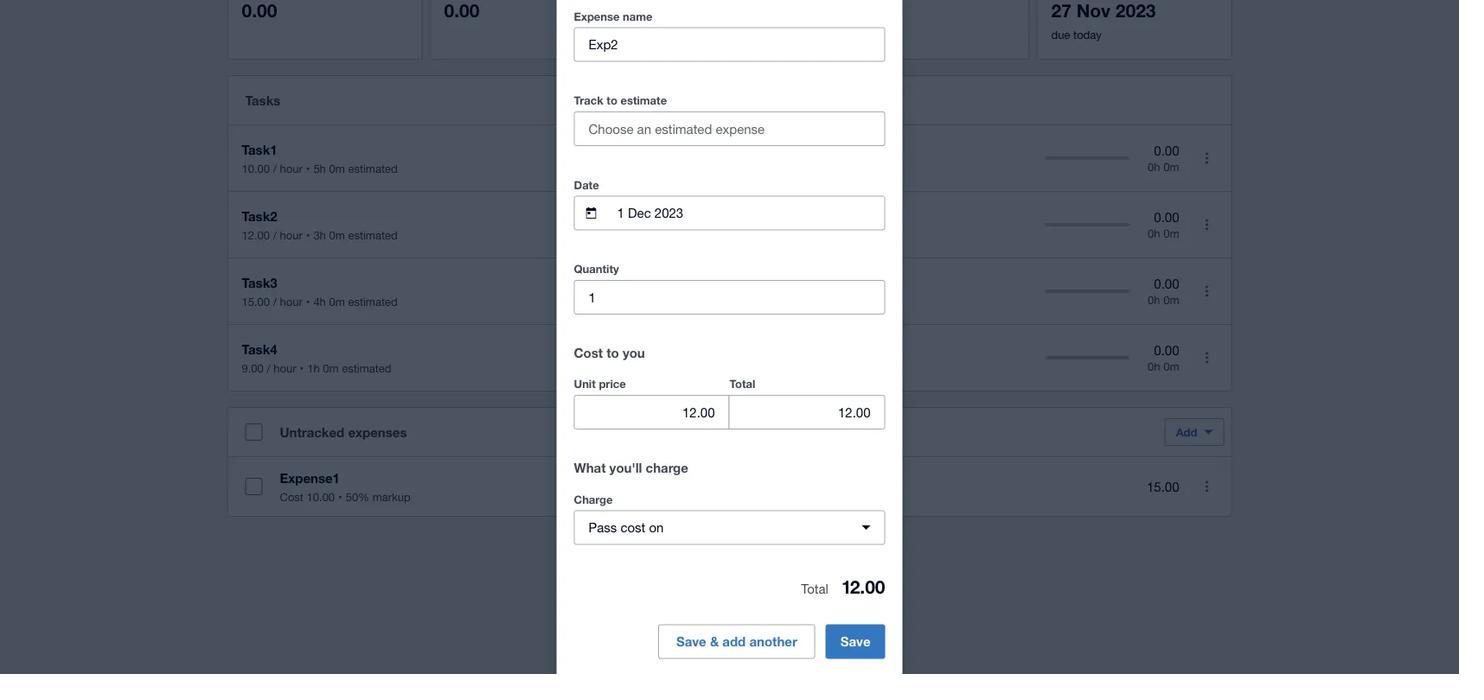 Task type: describe. For each thing, give the bounding box(es) containing it.
another
[[750, 635, 798, 651]]

task2 12.00 / hour • 3h 0m estimated
[[242, 209, 398, 242]]

hour for task4
[[274, 362, 296, 375]]

pass cost on
[[589, 521, 664, 536]]

0.00 for task3
[[1155, 277, 1180, 292]]

0m inside task1 10.00 / hour • 5h 0m estimated
[[329, 162, 345, 175]]

unit price
[[574, 378, 626, 392]]

task3 15.00 / hour • 4h 0m estimated
[[242, 275, 398, 308]]

10.00 inside expense1 cost 10.00 • 50% markup
[[307, 491, 335, 504]]

0h for task3
[[1148, 293, 1161, 307]]

Date field
[[616, 197, 885, 230]]

loading progress bar
[[702, 582, 773, 675]]

Total field
[[730, 397, 885, 430]]

pass cost on button
[[574, 511, 886, 546]]

hour for task1
[[280, 162, 303, 175]]

• for task1
[[306, 162, 310, 175]]

markup
[[373, 491, 411, 504]]

0.00 for task2
[[1155, 210, 1180, 225]]

&
[[710, 635, 719, 651]]

/ for task1
[[273, 162, 277, 175]]

date
[[574, 179, 599, 192]]

0.00 0h 0m for task2
[[1148, 210, 1180, 240]]

task1
[[242, 142, 277, 157]]

to for track
[[607, 94, 618, 108]]

hour for task2
[[280, 228, 303, 242]]

Choose an estimated expense field
[[575, 113, 885, 146]]

estimate
[[621, 94, 667, 108]]

expense1 cost 10.00 • 50% markup
[[280, 471, 411, 504]]

0m inside task2 12.00 / hour • 3h 0m estimated
[[329, 228, 345, 242]]

12.00 inside task2 12.00 / hour • 3h 0m estimated
[[242, 228, 270, 242]]

0 vertical spatial total
[[730, 378, 756, 392]]

estimated for task2
[[348, 228, 398, 242]]

task1 10.00 / hour • 5h 0m estimated
[[242, 142, 398, 175]]

expense name
[[574, 10, 653, 23]]

charge
[[574, 494, 613, 507]]

pass
[[589, 521, 617, 536]]

Quantity field
[[575, 282, 885, 315]]

expense
[[574, 10, 620, 23]]

1 vertical spatial 12.00
[[843, 577, 886, 598]]

track
[[574, 94, 604, 108]]

cost
[[621, 521, 646, 536]]

task3
[[242, 275, 277, 291]]

1 vertical spatial 15.00
[[1147, 480, 1180, 495]]

today
[[1074, 28, 1102, 41]]

quantity
[[574, 263, 619, 276]]

0.00 for task4
[[1155, 343, 1180, 358]]

tasks
[[245, 93, 281, 108]]

0.00 0h 0m for task4
[[1148, 343, 1180, 373]]

charge
[[646, 461, 689, 476]]

task4
[[242, 342, 277, 357]]

• for task4
[[300, 362, 304, 375]]

0m inside task4 9.00 / hour • 1h 0m estimated
[[323, 362, 339, 375]]

to for cost
[[607, 346, 619, 361]]

Find or choose item field
[[575, 29, 885, 61]]

you'll
[[610, 461, 642, 476]]

expense1
[[280, 471, 340, 486]]

/ for task3
[[273, 295, 277, 308]]

save & add another
[[677, 635, 798, 651]]

task4 9.00 / hour • 1h 0m estimated
[[242, 342, 392, 375]]

/ for task4
[[267, 362, 271, 375]]

hour for task3
[[280, 295, 303, 308]]

price
[[599, 378, 626, 392]]



Task type: vqa. For each thing, say whether or not it's contained in the screenshot.
the Save
yes



Task type: locate. For each thing, give the bounding box(es) containing it.
0 horizontal spatial save
[[677, 635, 707, 651]]

• inside task3 15.00 / hour • 4h 0m estimated
[[306, 295, 310, 308]]

5h
[[314, 162, 326, 175]]

hour inside task3 15.00 / hour • 4h 0m estimated
[[280, 295, 303, 308]]

1 horizontal spatial 10.00
[[307, 491, 335, 504]]

3 0.00 0h 0m from the top
[[1148, 277, 1180, 307]]

0.00 0h 0m for task3
[[1148, 277, 1180, 307]]

to
[[607, 94, 618, 108], [607, 346, 619, 361]]

hour
[[280, 162, 303, 175], [280, 228, 303, 242], [280, 295, 303, 308], [274, 362, 296, 375]]

/ inside task1 10.00 / hour • 5h 0m estimated
[[273, 162, 277, 175]]

/ down task3
[[273, 295, 277, 308]]

50%
[[346, 491, 370, 504]]

10.00 down expense1
[[307, 491, 335, 504]]

estimated right 1h
[[342, 362, 392, 375]]

estimated for task3
[[348, 295, 398, 308]]

0 vertical spatial cost
[[574, 346, 603, 361]]

3 0h from the top
[[1148, 293, 1161, 307]]

/ down "task2"
[[273, 228, 277, 242]]

15.00 down add
[[1147, 480, 1180, 495]]

1 0.00 0h 0m from the top
[[1148, 143, 1180, 173]]

2 0h from the top
[[1148, 227, 1161, 240]]

1 horizontal spatial cost
[[574, 346, 603, 361]]

0.00 0h 0m
[[1148, 143, 1180, 173], [1148, 210, 1180, 240], [1148, 277, 1180, 307], [1148, 343, 1180, 373]]

1 horizontal spatial save
[[841, 635, 871, 651]]

1 vertical spatial total
[[801, 582, 829, 597]]

9.00
[[242, 362, 264, 375]]

0 vertical spatial 15.00
[[242, 295, 270, 308]]

15.00 inside task3 15.00 / hour • 4h 0m estimated
[[242, 295, 270, 308]]

• inside task4 9.00 / hour • 1h 0m estimated
[[300, 362, 304, 375]]

/ right 9.00
[[267, 362, 271, 375]]

estimated
[[348, 162, 398, 175], [348, 228, 398, 242], [348, 295, 398, 308], [342, 362, 392, 375]]

12.00 up save button
[[843, 577, 886, 598]]

1 horizontal spatial 12.00
[[843, 577, 886, 598]]

0 horizontal spatial 10.00
[[242, 162, 270, 175]]

cost
[[574, 346, 603, 361], [280, 491, 304, 504]]

save for save & add another
[[677, 635, 707, 651]]

1 horizontal spatial total
[[801, 582, 829, 597]]

save inside button
[[841, 635, 871, 651]]

add button
[[1165, 419, 1225, 446]]

2 0.00 from the top
[[1155, 210, 1180, 225]]

10.00 inside task1 10.00 / hour • 5h 0m estimated
[[242, 162, 270, 175]]

0 vertical spatial 12.00
[[242, 228, 270, 242]]

2 to from the top
[[607, 346, 619, 361]]

10.00
[[242, 162, 270, 175], [307, 491, 335, 504]]

12.00 down "task2"
[[242, 228, 270, 242]]

/ inside task2 12.00 / hour • 3h 0m estimated
[[273, 228, 277, 242]]

4 0.00 from the top
[[1155, 343, 1180, 358]]

total up save button
[[801, 582, 829, 597]]

1 to from the top
[[607, 94, 618, 108]]

0m inside task3 15.00 / hour • 4h 0m estimated
[[329, 295, 345, 308]]

0.00
[[1155, 143, 1180, 159], [1155, 210, 1180, 225], [1155, 277, 1180, 292], [1155, 343, 1180, 358]]

save for save
[[841, 635, 871, 651]]

add
[[1176, 426, 1198, 439]]

4h
[[314, 295, 326, 308]]

cost up 'unit'
[[574, 346, 603, 361]]

2 0.00 0h 0m from the top
[[1148, 210, 1180, 240]]

to left you
[[607, 346, 619, 361]]

4 0.00 0h 0m from the top
[[1148, 343, 1180, 373]]

untracked
[[280, 425, 345, 440]]

0m
[[1164, 160, 1180, 173], [329, 162, 345, 175], [1164, 227, 1180, 240], [329, 228, 345, 242], [1164, 293, 1180, 307], [329, 295, 345, 308], [1164, 360, 1180, 373], [323, 362, 339, 375]]

1 horizontal spatial 15.00
[[1147, 480, 1180, 495]]

save right 'another'
[[841, 635, 871, 651]]

15.00
[[242, 295, 270, 308], [1147, 480, 1180, 495]]

/
[[273, 162, 277, 175], [273, 228, 277, 242], [273, 295, 277, 308], [267, 362, 271, 375]]

• inside expense1 cost 10.00 • 50% markup
[[338, 491, 342, 504]]

15.00 down task3
[[242, 295, 270, 308]]

/ inside task3 15.00 / hour • 4h 0m estimated
[[273, 295, 277, 308]]

0h
[[1148, 160, 1161, 173], [1148, 227, 1161, 240], [1148, 293, 1161, 307], [1148, 360, 1161, 373]]

• left 50%
[[338, 491, 342, 504]]

estimated right the 3h
[[348, 228, 398, 242]]

due today
[[1052, 28, 1102, 41]]

group
[[574, 374, 886, 430]]

hour left 1h
[[274, 362, 296, 375]]

hour left the 3h
[[280, 228, 303, 242]]

• left the 3h
[[306, 228, 310, 242]]

3 0.00 from the top
[[1155, 277, 1180, 292]]

0 horizontal spatial total
[[730, 378, 756, 392]]

task2
[[242, 209, 277, 224]]

estimated inside task2 12.00 / hour • 3h 0m estimated
[[348, 228, 398, 242]]

hour inside task2 12.00 / hour • 3h 0m estimated
[[280, 228, 303, 242]]

to right track
[[607, 94, 618, 108]]

0 vertical spatial to
[[607, 94, 618, 108]]

total up total field
[[730, 378, 756, 392]]

estimated inside task1 10.00 / hour • 5h 0m estimated
[[348, 162, 398, 175]]

untracked expenses
[[280, 425, 407, 440]]

hour inside task1 10.00 / hour • 5h 0m estimated
[[280, 162, 303, 175]]

save button
[[826, 626, 886, 660]]

add
[[723, 635, 746, 651]]

0h for task4
[[1148, 360, 1161, 373]]

expenses
[[348, 425, 407, 440]]

group containing unit price
[[574, 374, 886, 430]]

hour left 5h
[[280, 162, 303, 175]]

1 0h from the top
[[1148, 160, 1161, 173]]

unit
[[574, 378, 596, 392]]

save & add another button
[[658, 582, 816, 675]]

0h for task1
[[1148, 160, 1161, 173]]

• inside task1 10.00 / hour • 5h 0m estimated
[[306, 162, 310, 175]]

estimated right 5h
[[348, 162, 398, 175]]

• for task3
[[306, 295, 310, 308]]

estimated right 4h on the left top of page
[[348, 295, 398, 308]]

hour inside task4 9.00 / hour • 1h 0m estimated
[[274, 362, 296, 375]]

estimated for task4
[[342, 362, 392, 375]]

1h
[[307, 362, 320, 375]]

0 horizontal spatial cost
[[280, 491, 304, 504]]

0.00 for task1
[[1155, 143, 1180, 159]]

1 vertical spatial cost
[[280, 491, 304, 504]]

save
[[677, 635, 707, 651], [841, 635, 871, 651]]

0 horizontal spatial 15.00
[[242, 295, 270, 308]]

you
[[623, 346, 645, 361]]

1 save from the left
[[677, 635, 707, 651]]

•
[[306, 162, 310, 175], [306, 228, 310, 242], [306, 295, 310, 308], [300, 362, 304, 375], [338, 491, 342, 504]]

/ for task2
[[273, 228, 277, 242]]

0.00 0h 0m for task1
[[1148, 143, 1180, 173]]

cost down expense1
[[280, 491, 304, 504]]

estimated inside task4 9.00 / hour • 1h 0m estimated
[[342, 362, 392, 375]]

1 vertical spatial to
[[607, 346, 619, 361]]

0h for task2
[[1148, 227, 1161, 240]]

• left 5h
[[306, 162, 310, 175]]

2 save from the left
[[841, 635, 871, 651]]

1 0.00 from the top
[[1155, 143, 1180, 159]]

estimated for task1
[[348, 162, 398, 175]]

on
[[649, 521, 664, 536]]

cost inside expense1 cost 10.00 • 50% markup
[[280, 491, 304, 504]]

total
[[730, 378, 756, 392], [801, 582, 829, 597]]

cost to you
[[574, 346, 645, 361]]

• left 1h
[[300, 362, 304, 375]]

• left 4h on the left top of page
[[306, 295, 310, 308]]

12.00
[[242, 228, 270, 242], [843, 577, 886, 598]]

estimated inside task3 15.00 / hour • 4h 0m estimated
[[348, 295, 398, 308]]

what
[[574, 461, 606, 476]]

save inside "button"
[[677, 635, 707, 651]]

hour left 4h on the left top of page
[[280, 295, 303, 308]]

1 vertical spatial 10.00
[[307, 491, 335, 504]]

due
[[1052, 28, 1071, 41]]

name
[[623, 10, 653, 23]]

4 0h from the top
[[1148, 360, 1161, 373]]

track to estimate
[[574, 94, 667, 108]]

Unit price field
[[575, 397, 729, 430]]

/ inside task4 9.00 / hour • 1h 0m estimated
[[267, 362, 271, 375]]

save left &
[[677, 635, 707, 651]]

/ down task1
[[273, 162, 277, 175]]

what you'll charge
[[574, 461, 689, 476]]

• for task2
[[306, 228, 310, 242]]

0 horizontal spatial 12.00
[[242, 228, 270, 242]]

0 vertical spatial 10.00
[[242, 162, 270, 175]]

• inside task2 12.00 / hour • 3h 0m estimated
[[306, 228, 310, 242]]

10.00 down task1
[[242, 162, 270, 175]]

3h
[[314, 228, 326, 242]]



